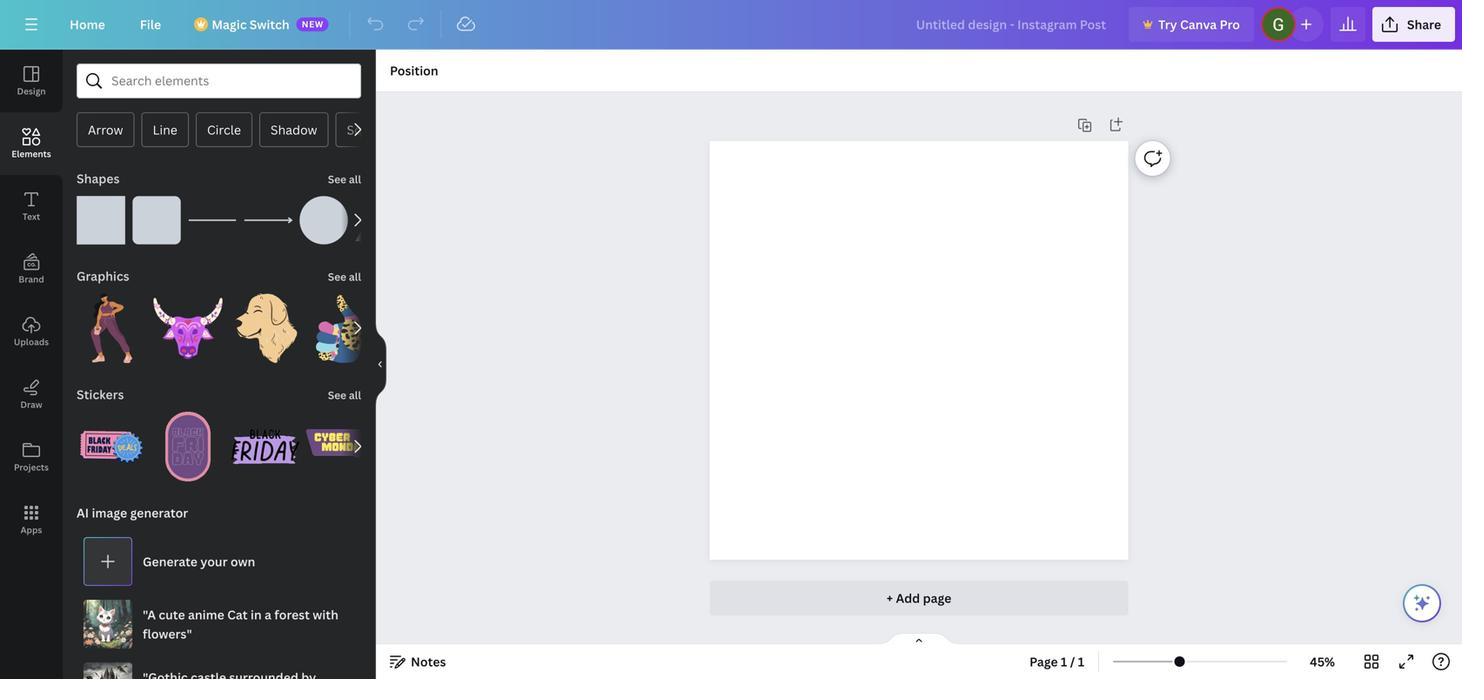 Task type: describe. For each thing, give the bounding box(es) containing it.
design
[[17, 85, 46, 97]]

image
[[92, 505, 127, 521]]

"a
[[143, 606, 156, 623]]

square image
[[77, 196, 125, 245]]

all for stickers
[[349, 388, 361, 402]]

shadow
[[271, 121, 317, 138]]

1 1 from the left
[[1061, 654, 1068, 670]]

flowers"
[[143, 626, 192, 642]]

1 add this line to the canvas image from the left
[[188, 196, 237, 245]]

see for shapes
[[328, 172, 347, 186]]

design button
[[0, 50, 63, 112]]

home link
[[56, 7, 119, 42]]

square button
[[336, 112, 400, 147]]

generator
[[130, 505, 188, 521]]

45%
[[1311, 654, 1336, 670]]

with
[[313, 606, 339, 623]]

elements
[[12, 148, 51, 160]]

canva
[[1181, 16, 1218, 33]]

file
[[140, 16, 161, 33]]

home
[[70, 16, 105, 33]]

circle button
[[196, 112, 252, 147]]

forest
[[274, 606, 310, 623]]

share button
[[1373, 7, 1456, 42]]

+
[[887, 590, 894, 606]]

rounded square image
[[132, 196, 181, 245]]

see for stickers
[[328, 388, 347, 402]]

page
[[923, 590, 952, 606]]

your
[[201, 553, 228, 570]]

brand button
[[0, 238, 63, 300]]

switch
[[250, 16, 290, 33]]

apps button
[[0, 489, 63, 551]]

detailed colorful year of the ox floral bull head image
[[153, 293, 223, 363]]

square
[[347, 121, 388, 138]]

shapes button
[[75, 161, 121, 196]]

ai
[[77, 505, 89, 521]]

cute
[[159, 606, 185, 623]]

page 1 / 1
[[1030, 654, 1085, 670]]

position
[[390, 62, 439, 79]]

triangle up image
[[355, 196, 404, 245]]

try canva pro
[[1159, 16, 1241, 33]]

45% button
[[1295, 648, 1351, 676]]

text
[[23, 211, 40, 222]]

see all for graphics
[[328, 270, 361, 284]]

generate your own
[[143, 553, 255, 570]]

a
[[265, 606, 272, 623]]

show pages image
[[878, 632, 961, 646]]

see all button for stickers
[[326, 377, 363, 412]]

"a cute anime cat in a forest with flowers"
[[143, 606, 339, 642]]

magic
[[212, 16, 247, 33]]

see all button for graphics
[[326, 259, 363, 293]]

cat
[[227, 606, 248, 623]]

arrow button
[[77, 112, 134, 147]]

arrow
[[88, 121, 123, 138]]

see all for shapes
[[328, 172, 361, 186]]

main menu bar
[[0, 0, 1463, 50]]

hide image
[[375, 323, 387, 406]]

line button
[[141, 112, 189, 147]]

shadow button
[[259, 112, 329, 147]]

all for shapes
[[349, 172, 361, 186]]



Task type: vqa. For each thing, say whether or not it's contained in the screenshot.
Generate
yes



Task type: locate. For each thing, give the bounding box(es) containing it.
wild pattern like hand gesture image
[[307, 293, 376, 363]]

notes button
[[383, 648, 453, 676]]

+ add page button
[[710, 581, 1129, 616]]

3 see from the top
[[328, 388, 347, 402]]

0 vertical spatial see
[[328, 172, 347, 186]]

line
[[153, 121, 177, 138]]

share
[[1408, 16, 1442, 33]]

3 see all from the top
[[328, 388, 361, 402]]

2 1 from the left
[[1079, 654, 1085, 670]]

1 vertical spatial see
[[328, 270, 347, 284]]

projects
[[14, 462, 49, 473]]

uploads button
[[0, 300, 63, 363]]

generate
[[143, 553, 198, 570]]

group
[[77, 185, 125, 245], [132, 185, 181, 245], [300, 185, 348, 245], [77, 283, 146, 363], [153, 283, 223, 363], [230, 283, 300, 363], [307, 293, 376, 363], [153, 401, 223, 482], [77, 412, 146, 482], [230, 412, 300, 482], [307, 412, 376, 482]]

2 see from the top
[[328, 270, 347, 284]]

try
[[1159, 16, 1178, 33]]

elements button
[[0, 112, 63, 175]]

see all for stickers
[[328, 388, 361, 402]]

Design title text field
[[903, 7, 1122, 42]]

uploads
[[14, 336, 49, 348]]

2 see all button from the top
[[326, 259, 363, 293]]

0 vertical spatial all
[[349, 172, 361, 186]]

see for graphics
[[328, 270, 347, 284]]

see all up white circle shape image
[[328, 172, 361, 186]]

all left hide "image" at the left of the page
[[349, 388, 361, 402]]

magic switch
[[212, 16, 290, 33]]

see all left hide "image" at the left of the page
[[328, 388, 361, 402]]

+ add page
[[887, 590, 952, 606]]

new
[[302, 18, 324, 30]]

2 add this line to the canvas image from the left
[[244, 196, 293, 245]]

0 horizontal spatial 1
[[1061, 654, 1068, 670]]

0 vertical spatial see all
[[328, 172, 361, 186]]

add this line to the canvas image right rounded square image
[[188, 196, 237, 245]]

1 see all button from the top
[[326, 161, 363, 196]]

1 vertical spatial all
[[349, 270, 361, 284]]

see left hide "image" at the left of the page
[[328, 388, 347, 402]]

side panel tab list
[[0, 50, 63, 551]]

1 vertical spatial see all button
[[326, 259, 363, 293]]

see all up wild pattern like hand gesture image
[[328, 270, 361, 284]]

2 vertical spatial see all button
[[326, 377, 363, 412]]

see all button down white circle shape image
[[326, 259, 363, 293]]

own
[[231, 553, 255, 570]]

stickers button
[[75, 377, 126, 412]]

canva assistant image
[[1412, 593, 1433, 614]]

see all
[[328, 172, 361, 186], [328, 270, 361, 284], [328, 388, 361, 402]]

1 right /
[[1079, 654, 1085, 670]]

1 horizontal spatial 1
[[1079, 654, 1085, 670]]

3 all from the top
[[349, 388, 361, 402]]

text button
[[0, 175, 63, 238]]

2 vertical spatial all
[[349, 388, 361, 402]]

1 vertical spatial see all
[[328, 270, 361, 284]]

add this line to the canvas image
[[188, 196, 237, 245], [244, 196, 293, 245]]

all up wild pattern like hand gesture image
[[349, 270, 361, 284]]

see all button left hide "image" at the left of the page
[[326, 377, 363, 412]]

brand
[[19, 273, 44, 285]]

draw
[[20, 399, 42, 411]]

pro
[[1220, 16, 1241, 33]]

all up triangle up image
[[349, 172, 361, 186]]

/
[[1071, 654, 1076, 670]]

0 vertical spatial see all button
[[326, 161, 363, 196]]

graphics button
[[75, 259, 131, 293]]

all for graphics
[[349, 270, 361, 284]]

1 see from the top
[[328, 172, 347, 186]]

circle
[[207, 121, 241, 138]]

add this line to the canvas image left white circle shape image
[[244, 196, 293, 245]]

graphics
[[77, 268, 129, 284]]

hand drawn dog image
[[230, 293, 300, 363]]

in
[[251, 606, 262, 623]]

file button
[[126, 7, 175, 42]]

page
[[1030, 654, 1058, 670]]

2 all from the top
[[349, 270, 361, 284]]

woman with kettlebell illustration image
[[77, 293, 146, 363]]

white circle shape image
[[300, 196, 348, 245]]

1 all from the top
[[349, 172, 361, 186]]

notes
[[411, 654, 446, 670]]

add
[[896, 590, 921, 606]]

1 see all from the top
[[328, 172, 361, 186]]

2 vertical spatial see
[[328, 388, 347, 402]]

1 left /
[[1061, 654, 1068, 670]]

position button
[[383, 57, 446, 84]]

see all button for shapes
[[326, 161, 363, 196]]

see
[[328, 172, 347, 186], [328, 270, 347, 284], [328, 388, 347, 402]]

all
[[349, 172, 361, 186], [349, 270, 361, 284], [349, 388, 361, 402]]

2 see all from the top
[[328, 270, 361, 284]]

shapes
[[77, 170, 120, 187]]

0 horizontal spatial add this line to the canvas image
[[188, 196, 237, 245]]

see up white circle shape image
[[328, 172, 347, 186]]

see up wild pattern like hand gesture image
[[328, 270, 347, 284]]

ai image generator
[[77, 505, 188, 521]]

2 vertical spatial see all
[[328, 388, 361, 402]]

stickers
[[77, 386, 124, 403]]

1 horizontal spatial add this line to the canvas image
[[244, 196, 293, 245]]

projects button
[[0, 426, 63, 489]]

apps
[[21, 524, 42, 536]]

try canva pro button
[[1129, 7, 1255, 42]]

anime
[[188, 606, 224, 623]]

see all button down square button
[[326, 161, 363, 196]]

Search elements search field
[[111, 64, 327, 98]]

3 see all button from the top
[[326, 377, 363, 412]]

1
[[1061, 654, 1068, 670], [1079, 654, 1085, 670]]

draw button
[[0, 363, 63, 426]]

see all button
[[326, 161, 363, 196], [326, 259, 363, 293], [326, 377, 363, 412]]



